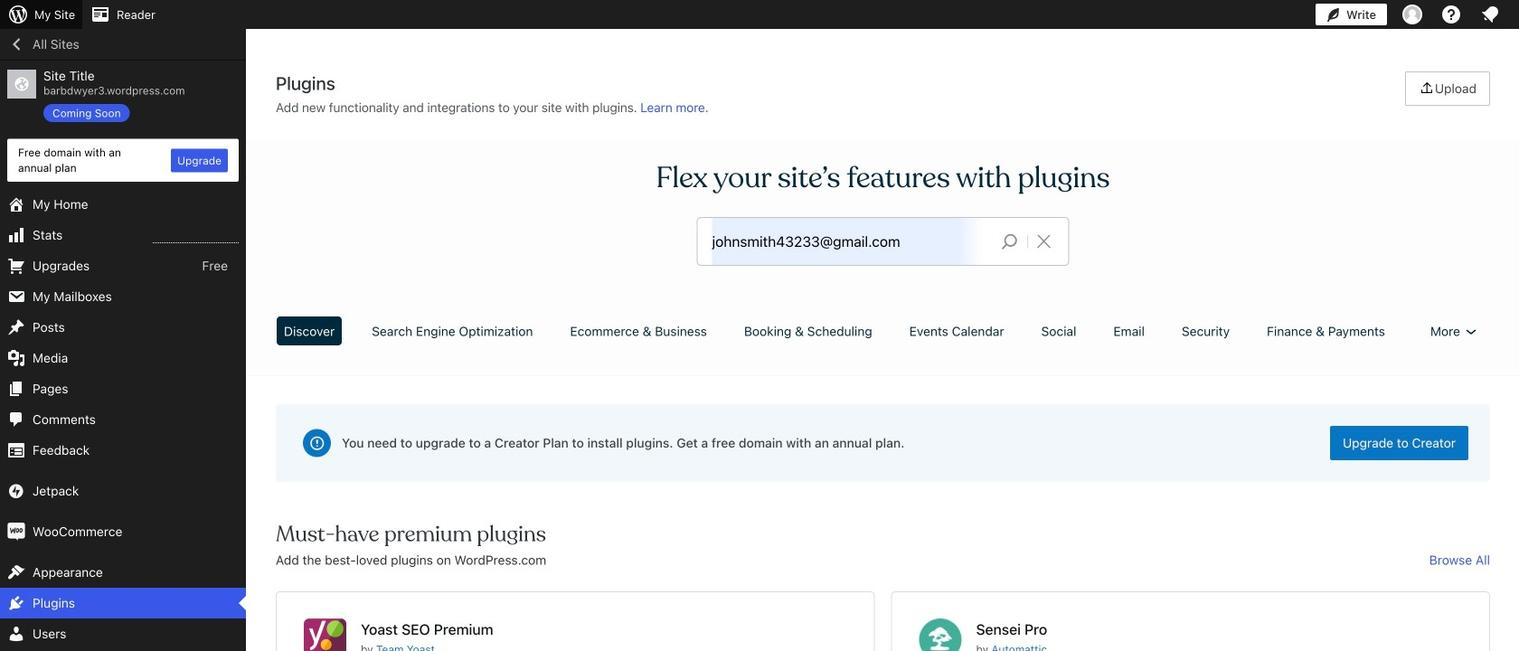 Task type: vqa. For each thing, say whether or not it's contained in the screenshot.
'closed' icon on the top right
no



Task type: locate. For each thing, give the bounding box(es) containing it.
None search field
[[698, 218, 1069, 265]]

1 img image from the top
[[7, 482, 25, 500]]

highest hourly views 0 image
[[153, 232, 239, 243]]

manage your notifications image
[[1480, 4, 1501, 25]]

my profile image
[[1403, 5, 1423, 24]]

1 vertical spatial img image
[[7, 523, 25, 541]]

Search search field
[[712, 218, 987, 265]]

close search image
[[1022, 231, 1067, 252]]

img image
[[7, 482, 25, 500], [7, 523, 25, 541]]

2 img image from the top
[[7, 523, 25, 541]]

main content
[[270, 71, 1497, 651]]

1 horizontal spatial plugin icon image
[[919, 619, 962, 651]]

0 horizontal spatial plugin icon image
[[304, 619, 346, 651]]

0 vertical spatial img image
[[7, 482, 25, 500]]

plugin icon image
[[304, 619, 346, 651], [919, 619, 962, 651]]



Task type: describe. For each thing, give the bounding box(es) containing it.
1 plugin icon image from the left
[[304, 619, 346, 651]]

help image
[[1441, 4, 1463, 25]]

2 plugin icon image from the left
[[919, 619, 962, 651]]

open search image
[[987, 229, 1033, 254]]



